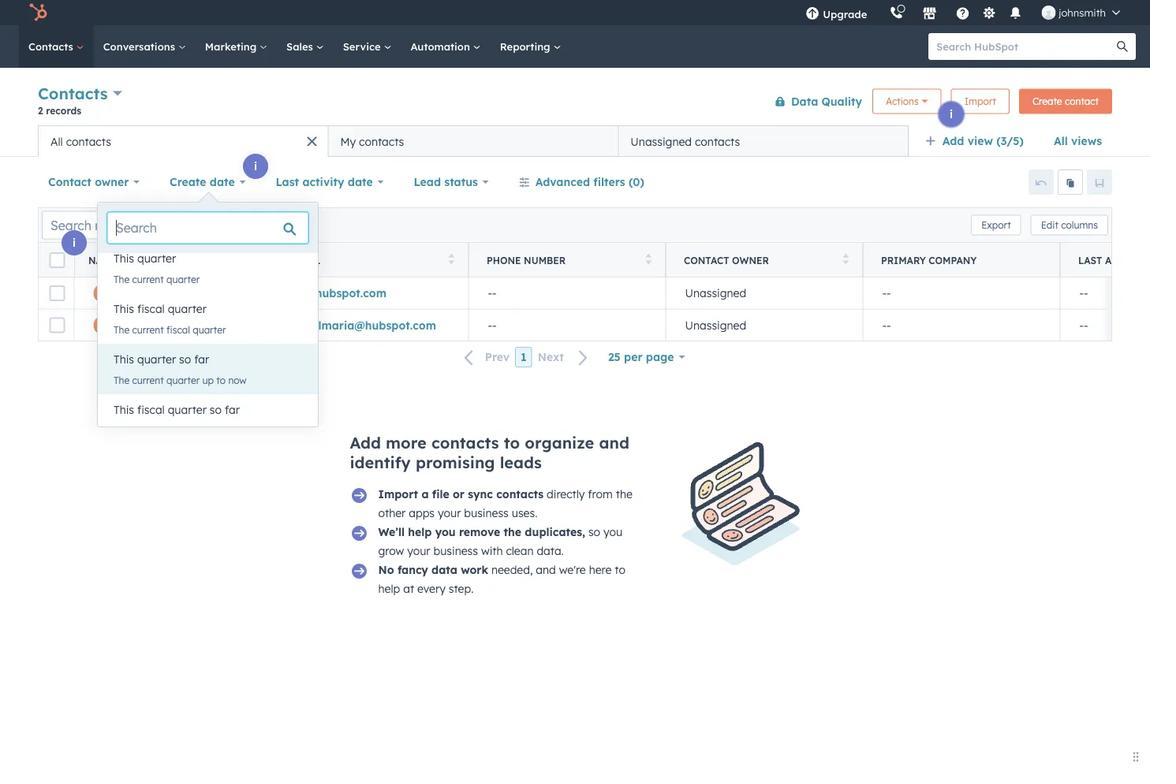 Task type: describe. For each thing, give the bounding box(es) containing it.
fancy
[[398, 564, 428, 577]]

sync
[[468, 488, 493, 502]]

1 button
[[515, 347, 532, 368]]

add for add view (3/5)
[[943, 134, 965, 148]]

the inside this fiscal quarter the current fiscal quarter
[[114, 324, 130, 336]]

this for this quarter
[[114, 252, 134, 266]]

data
[[792, 94, 819, 108]]

my contacts
[[340, 135, 404, 148]]

duplicates,
[[525, 526, 586, 539]]

organize
[[525, 433, 595, 453]]

automation
[[411, 40, 473, 53]]

we'll
[[378, 526, 405, 539]]

uses.
[[512, 507, 538, 520]]

primary company
[[882, 255, 977, 266]]

activity
[[1106, 255, 1151, 266]]

so you grow your business with clean data.
[[378, 526, 623, 558]]

lead status
[[414, 175, 478, 189]]

1 vertical spatial i button
[[243, 154, 268, 179]]

press to sort. element for contact owner
[[843, 254, 849, 267]]

upgrade image
[[806, 7, 820, 21]]

reporting link
[[491, 25, 571, 68]]

data quality button
[[765, 86, 863, 117]]

search image
[[1118, 41, 1129, 52]]

25 per page
[[608, 350, 674, 364]]

current inside the this quarter so far the current quarter up to now
[[132, 374, 164, 386]]

reporting
[[500, 40, 554, 53]]

last for last activity
[[1079, 255, 1103, 266]]

current inside this fiscal quarter so far the current fiscal quarter up to now
[[132, 425, 164, 437]]

other
[[378, 507, 406, 520]]

identify
[[350, 453, 411, 473]]

notifications button
[[1003, 0, 1029, 25]]

filters
[[594, 175, 626, 189]]

all for all contacts
[[51, 135, 63, 148]]

2 records
[[38, 105, 81, 116]]

brian halligan (sample contact)
[[122, 286, 302, 300]]

this fiscal quarter so far button
[[98, 395, 318, 426]]

(sample for johnson
[[208, 318, 253, 332]]

up inside this fiscal quarter so far the current fiscal quarter up to now
[[229, 425, 240, 437]]

Search name, phone, email addresses, or company search field
[[42, 211, 228, 240]]

service
[[343, 40, 384, 53]]

my contacts button
[[328, 125, 619, 157]]

this quarter so far button
[[98, 344, 318, 376]]

per
[[624, 350, 643, 364]]

so inside the this quarter so far the current quarter up to now
[[179, 353, 191, 367]]

activity
[[303, 175, 345, 189]]

25 per page button
[[598, 342, 696, 373]]

marketplaces image
[[923, 7, 937, 21]]

next
[[538, 351, 564, 364]]

this fiscal quarter the current fiscal quarter
[[114, 302, 226, 336]]

business inside directly from the other apps your business uses.
[[464, 507, 509, 520]]

needed, and we're here to help at every step.
[[378, 564, 626, 596]]

work
[[461, 564, 489, 577]]

all views link
[[1044, 125, 1113, 157]]

unassigned button for emailmaria@hubspot.com
[[666, 309, 863, 341]]

to inside this fiscal quarter so far the current fiscal quarter up to now
[[243, 425, 252, 437]]

create for create contact
[[1033, 95, 1063, 107]]

name
[[88, 255, 117, 266]]

my
[[340, 135, 356, 148]]

your inside so you grow your business with clean data.
[[407, 545, 431, 558]]

all views
[[1054, 134, 1103, 148]]

emailmaria@hubspot.com button
[[271, 309, 469, 341]]

-- button for bh@hubspot.com
[[469, 278, 666, 309]]

step.
[[449, 582, 474, 596]]

we're
[[559, 564, 586, 577]]

all contacts
[[51, 135, 111, 148]]

now inside the this quarter so far the current quarter up to now
[[228, 374, 247, 386]]

last activity
[[1079, 255, 1151, 266]]

contacts for my contacts
[[359, 135, 404, 148]]

1 vertical spatial contact
[[684, 255, 730, 266]]

this quarter button
[[98, 243, 318, 275]]

edit columns
[[1042, 219, 1099, 231]]

this fiscal quarter so far the current fiscal quarter up to now
[[114, 403, 273, 437]]

bh@hubspot.com
[[291, 286, 387, 300]]

so inside so you grow your business with clean data.
[[589, 526, 601, 539]]

this for this fiscal quarter
[[114, 302, 134, 316]]

calling icon button
[[883, 2, 910, 23]]

settings link
[[980, 4, 999, 21]]

remove
[[459, 526, 501, 539]]

Search search field
[[107, 212, 309, 244]]

the inside this quarter the current quarter
[[114, 273, 130, 285]]

import for import a file or sync contacts
[[378, 488, 418, 502]]

company
[[929, 255, 977, 266]]

brian halligan (sample contact) link
[[122, 286, 302, 300]]

help inside needed, and we're here to help at every step.
[[378, 582, 400, 596]]

1 press to sort. element from the left
[[251, 254, 257, 267]]

from
[[588, 488, 613, 502]]

far inside the this quarter so far the current quarter up to now
[[194, 353, 209, 367]]

edit columns button
[[1031, 215, 1109, 236]]

create date button
[[159, 167, 256, 198]]

0 vertical spatial help
[[408, 526, 432, 539]]

all contacts button
[[38, 125, 328, 157]]

lead
[[414, 175, 441, 189]]

the inside the this quarter so far the current quarter up to now
[[114, 374, 130, 386]]

-- button for emailmaria@hubspot.com
[[469, 309, 666, 341]]

contacts link
[[19, 25, 94, 68]]

bh@hubspot.com link
[[291, 286, 387, 300]]

page
[[646, 350, 674, 364]]

create contact
[[1033, 95, 1099, 107]]

views
[[1072, 134, 1103, 148]]

and inside "add more contacts to organize and identify promising leads"
[[599, 433, 630, 453]]

emailmaria@hubspot.com
[[291, 318, 436, 332]]

1 you from the left
[[435, 526, 456, 539]]

unassigned contacts button
[[619, 125, 909, 157]]

to inside needed, and we're here to help at every step.
[[615, 564, 626, 577]]

search button
[[1110, 33, 1136, 60]]

clean
[[506, 545, 534, 558]]



Task type: vqa. For each thing, say whether or not it's contained in the screenshot.
the leftmost help
yes



Task type: locate. For each thing, give the bounding box(es) containing it.
2 press to sort. image from the left
[[843, 254, 849, 265]]

2 -- button from the top
[[469, 309, 666, 341]]

hubspot image
[[28, 3, 47, 22]]

grow
[[378, 545, 404, 558]]

contacts inside all contacts 'button'
[[66, 135, 111, 148]]

0 horizontal spatial i button
[[62, 230, 87, 256]]

last inside popup button
[[276, 175, 299, 189]]

3 press to sort. element from the left
[[646, 254, 652, 267]]

so
[[179, 353, 191, 367], [210, 403, 222, 417], [589, 526, 601, 539]]

last left activity
[[276, 175, 299, 189]]

0 vertical spatial add
[[943, 134, 965, 148]]

2 press to sort. element from the left
[[449, 254, 455, 267]]

1 vertical spatial unassigned
[[685, 286, 747, 300]]

date up search "search box"
[[210, 175, 235, 189]]

0 vertical spatial owner
[[95, 175, 129, 189]]

1 vertical spatial add
[[350, 433, 381, 453]]

john smith image
[[1042, 6, 1056, 20]]

i
[[950, 107, 953, 121], [254, 159, 257, 173], [73, 236, 76, 250]]

1 horizontal spatial last
[[1079, 255, 1103, 266]]

data quality
[[792, 94, 863, 108]]

this quarter the current quarter
[[114, 252, 200, 285]]

1 horizontal spatial date
[[348, 175, 373, 189]]

1 horizontal spatial contact owner
[[684, 255, 769, 266]]

1 horizontal spatial owner
[[732, 255, 769, 266]]

bh@hubspot.com button
[[271, 278, 469, 309]]

export button
[[972, 215, 1022, 236]]

press to sort. image
[[251, 254, 257, 265], [843, 254, 849, 265]]

i button
[[939, 102, 964, 127], [243, 154, 268, 179], [62, 230, 87, 256]]

so up here
[[589, 526, 601, 539]]

2 current from the top
[[132, 324, 164, 336]]

1 horizontal spatial create
[[1033, 95, 1063, 107]]

2 press to sort. image from the left
[[646, 254, 652, 265]]

1 vertical spatial now
[[255, 425, 273, 437]]

current inside this quarter the current quarter
[[132, 273, 164, 285]]

leads
[[500, 453, 542, 473]]

up up this fiscal quarter so far button
[[202, 374, 214, 386]]

i button left name at the left of the page
[[62, 230, 87, 256]]

johnson
[[158, 318, 204, 332]]

1 horizontal spatial press to sort. image
[[843, 254, 849, 265]]

1 vertical spatial the
[[504, 526, 522, 539]]

now
[[228, 374, 247, 386], [255, 425, 273, 437]]

1 unassigned button from the top
[[666, 278, 863, 309]]

3 this from the top
[[114, 353, 134, 367]]

1 horizontal spatial contact
[[684, 255, 730, 266]]

your
[[438, 507, 461, 520], [407, 545, 431, 558]]

contacts inside unassigned contacts "button"
[[695, 135, 740, 148]]

1 horizontal spatial your
[[438, 507, 461, 520]]

press to sort. image for press to sort. element for contact owner
[[843, 254, 849, 265]]

halligan
[[155, 286, 202, 300]]

2 horizontal spatial i button
[[939, 102, 964, 127]]

help down apps
[[408, 526, 432, 539]]

1 horizontal spatial up
[[229, 425, 240, 437]]

0 horizontal spatial now
[[228, 374, 247, 386]]

so down this quarter so far button
[[210, 403, 222, 417]]

all down 2 records
[[51, 135, 63, 148]]

this down maria
[[114, 353, 134, 367]]

marketing link
[[196, 25, 277, 68]]

last
[[276, 175, 299, 189], [1079, 255, 1103, 266]]

contacts for unassigned contacts
[[695, 135, 740, 148]]

1 date from the left
[[210, 175, 235, 189]]

1 horizontal spatial import
[[965, 95, 997, 107]]

press to sort. image for phone number
[[646, 254, 652, 265]]

0 vertical spatial i
[[950, 107, 953, 121]]

phone
[[487, 255, 521, 266]]

0 vertical spatial contact
[[48, 175, 91, 189]]

0 vertical spatial i button
[[939, 102, 964, 127]]

press to sort. element
[[251, 254, 257, 267], [449, 254, 455, 267], [646, 254, 652, 267], [843, 254, 849, 267]]

0 vertical spatial so
[[179, 353, 191, 367]]

this inside this fiscal quarter the current fiscal quarter
[[114, 302, 134, 316]]

sales link
[[277, 25, 334, 68]]

this down the this quarter so far the current quarter up to now
[[114, 403, 134, 417]]

promising
[[416, 453, 495, 473]]

primary
[[882, 255, 926, 266]]

0 vertical spatial the
[[616, 488, 633, 502]]

4 this from the top
[[114, 403, 134, 417]]

--
[[488, 286, 497, 300], [883, 286, 891, 300], [1080, 286, 1089, 300], [488, 318, 497, 332], [883, 318, 891, 332], [1080, 318, 1089, 332]]

0 vertical spatial your
[[438, 507, 461, 520]]

2 horizontal spatial i
[[950, 107, 953, 121]]

current down brian
[[132, 324, 164, 336]]

0 horizontal spatial contact owner
[[48, 175, 129, 189]]

we'll help you remove the duplicates,
[[378, 526, 586, 539]]

help
[[408, 526, 432, 539], [378, 582, 400, 596]]

all for all views
[[1054, 134, 1068, 148]]

2 horizontal spatial so
[[589, 526, 601, 539]]

0 horizontal spatial import
[[378, 488, 418, 502]]

import for import
[[965, 95, 997, 107]]

0 horizontal spatial last
[[276, 175, 299, 189]]

0 horizontal spatial add
[[350, 433, 381, 453]]

contact
[[1065, 95, 1099, 107]]

emailmaria@hubspot.com link
[[291, 318, 436, 332]]

1 horizontal spatial now
[[255, 425, 273, 437]]

number
[[524, 255, 566, 266]]

1 horizontal spatial help
[[408, 526, 432, 539]]

2 date from the left
[[348, 175, 373, 189]]

conversations link
[[94, 25, 196, 68]]

0 horizontal spatial press to sort. image
[[449, 254, 455, 265]]

1 vertical spatial up
[[229, 425, 240, 437]]

phone number
[[487, 255, 566, 266]]

press to sort. image for email
[[449, 254, 455, 265]]

contact owner inside popup button
[[48, 175, 129, 189]]

at
[[403, 582, 414, 596]]

2 unassigned button from the top
[[666, 309, 863, 341]]

far inside this fiscal quarter so far the current fiscal quarter up to now
[[225, 403, 240, 417]]

25
[[608, 350, 621, 364]]

this fiscal quarter button
[[98, 294, 318, 325]]

sales
[[287, 40, 316, 53]]

i button right create date
[[243, 154, 268, 179]]

Search HubSpot search field
[[929, 33, 1122, 60]]

so down 'johnson'
[[179, 353, 191, 367]]

0 vertical spatial create
[[1033, 95, 1063, 107]]

0 horizontal spatial so
[[179, 353, 191, 367]]

settings image
[[982, 7, 997, 21]]

0 horizontal spatial contact
[[48, 175, 91, 189]]

the inside this fiscal quarter so far the current fiscal quarter up to now
[[114, 425, 130, 437]]

and inside needed, and we're here to help at every step.
[[536, 564, 556, 577]]

you down from
[[604, 526, 623, 539]]

business up data
[[434, 545, 478, 558]]

1 horizontal spatial and
[[599, 433, 630, 453]]

add inside "add more contacts to organize and identify promising leads"
[[350, 433, 381, 453]]

so inside this fiscal quarter so far the current fiscal quarter up to now
[[210, 403, 222, 417]]

columns
[[1062, 219, 1099, 231]]

create inside button
[[1033, 95, 1063, 107]]

1 horizontal spatial you
[[604, 526, 623, 539]]

every
[[418, 582, 446, 596]]

actions
[[886, 95, 919, 107]]

contacts inside my contacts button
[[359, 135, 404, 148]]

this inside the this quarter so far the current quarter up to now
[[114, 353, 134, 367]]

owner inside popup button
[[95, 175, 129, 189]]

far down this quarter so far button
[[225, 403, 240, 417]]

contact inside contact owner popup button
[[48, 175, 91, 189]]

export
[[982, 219, 1012, 231]]

1 vertical spatial last
[[1079, 255, 1103, 266]]

0 vertical spatial contact owner
[[48, 175, 129, 189]]

1 vertical spatial your
[[407, 545, 431, 558]]

0 vertical spatial now
[[228, 374, 247, 386]]

1 vertical spatial (sample
[[208, 318, 253, 332]]

1 vertical spatial create
[[170, 175, 206, 189]]

marketing
[[205, 40, 260, 53]]

contact) down email
[[255, 286, 302, 300]]

1 horizontal spatial all
[[1054, 134, 1068, 148]]

1 vertical spatial and
[[536, 564, 556, 577]]

create
[[1033, 95, 1063, 107], [170, 175, 206, 189]]

add view (3/5) button
[[915, 125, 1044, 157]]

1 vertical spatial far
[[225, 403, 240, 417]]

business up we'll help you remove the duplicates,
[[464, 507, 509, 520]]

contact) for bh@hubspot.com
[[255, 286, 302, 300]]

0 horizontal spatial the
[[504, 526, 522, 539]]

advanced filters (0) button
[[509, 167, 655, 198]]

list box
[[98, 243, 318, 445]]

last activity date
[[276, 175, 373, 189]]

date right activity
[[348, 175, 373, 189]]

quality
[[822, 94, 863, 108]]

-- button up next "button"
[[469, 309, 666, 341]]

johnsmith
[[1059, 6, 1107, 19]]

the inside directly from the other apps your business uses.
[[616, 488, 633, 502]]

1 vertical spatial contact owner
[[684, 255, 769, 266]]

0 horizontal spatial you
[[435, 526, 456, 539]]

contacts inside "add more contacts to organize and identify promising leads"
[[432, 433, 499, 453]]

contacts down hubspot link
[[28, 40, 76, 53]]

0 horizontal spatial help
[[378, 582, 400, 596]]

0 vertical spatial last
[[276, 175, 299, 189]]

0 horizontal spatial up
[[202, 374, 214, 386]]

this down brian
[[114, 302, 134, 316]]

2
[[38, 105, 43, 116]]

(sample
[[206, 286, 251, 300], [208, 318, 253, 332]]

1 vertical spatial business
[[434, 545, 478, 558]]

1 the from the top
[[114, 273, 130, 285]]

1 this from the top
[[114, 252, 134, 266]]

this down search name, phone, email addresses, or company search box
[[114, 252, 134, 266]]

far down maria johnson (sample contact)
[[194, 353, 209, 367]]

unassigned
[[631, 135, 692, 148], [685, 286, 747, 300], [685, 318, 747, 332]]

0 vertical spatial import
[[965, 95, 997, 107]]

current down the this quarter so far the current quarter up to now
[[132, 425, 164, 437]]

date
[[210, 175, 235, 189], [348, 175, 373, 189]]

-- button down the number
[[469, 278, 666, 309]]

all inside 'button'
[[51, 135, 63, 148]]

create down all contacts 'button'
[[170, 175, 206, 189]]

date inside dropdown button
[[210, 175, 235, 189]]

1 horizontal spatial so
[[210, 403, 222, 417]]

i up add view (3/5) popup button at the top right of the page
[[950, 107, 953, 121]]

1 horizontal spatial i button
[[243, 154, 268, 179]]

0 vertical spatial unassigned
[[631, 135, 692, 148]]

data
[[432, 564, 458, 577]]

up down this quarter so far button
[[229, 425, 240, 437]]

now inside this fiscal quarter so far the current fiscal quarter up to now
[[255, 425, 273, 437]]

0 horizontal spatial owner
[[95, 175, 129, 189]]

unassigned button for bh@hubspot.com
[[666, 278, 863, 309]]

owner
[[95, 175, 129, 189], [732, 255, 769, 266]]

email
[[290, 255, 321, 266]]

current inside this fiscal quarter the current fiscal quarter
[[132, 324, 164, 336]]

press to sort. image for 1st press to sort. element
[[251, 254, 257, 265]]

the right from
[[616, 488, 633, 502]]

contacts up records
[[38, 84, 108, 103]]

add
[[943, 134, 965, 148], [350, 433, 381, 453]]

needed,
[[492, 564, 533, 577]]

i button up add view (3/5)
[[939, 102, 964, 127]]

2 the from the top
[[114, 324, 130, 336]]

1 vertical spatial contacts
[[38, 84, 108, 103]]

last down columns
[[1079, 255, 1103, 266]]

i down contact owner popup button
[[73, 236, 76, 250]]

this for this fiscal quarter so far
[[114, 403, 134, 417]]

2 all from the left
[[51, 135, 63, 148]]

view
[[968, 134, 994, 148]]

and down the data.
[[536, 564, 556, 577]]

1 vertical spatial contact)
[[257, 318, 304, 332]]

1 -- button from the top
[[469, 278, 666, 309]]

1 press to sort. image from the left
[[251, 254, 257, 265]]

your up fancy
[[407, 545, 431, 558]]

(sample for halligan
[[206, 286, 251, 300]]

upgrade
[[823, 7, 868, 21]]

1 vertical spatial so
[[210, 403, 222, 417]]

you inside so you grow your business with clean data.
[[604, 526, 623, 539]]

contact owner
[[48, 175, 129, 189], [684, 255, 769, 266]]

help image
[[956, 7, 970, 21]]

menu containing johnsmith
[[795, 0, 1132, 25]]

2 vertical spatial i button
[[62, 230, 87, 256]]

import up the view
[[965, 95, 997, 107]]

service link
[[334, 25, 401, 68]]

a
[[422, 488, 429, 502]]

press to sort. element for phone number
[[646, 254, 652, 267]]

advanced
[[536, 175, 590, 189]]

press to sort. image left email
[[251, 254, 257, 265]]

1 all from the left
[[1054, 134, 1068, 148]]

no
[[378, 564, 394, 577]]

list box containing this quarter
[[98, 243, 318, 445]]

1 press to sort. image from the left
[[449, 254, 455, 265]]

prev button
[[455, 347, 515, 368]]

1 horizontal spatial far
[[225, 403, 240, 417]]

0 horizontal spatial your
[[407, 545, 431, 558]]

2 vertical spatial i
[[73, 236, 76, 250]]

notifications image
[[1009, 7, 1023, 21]]

0 vertical spatial business
[[464, 507, 509, 520]]

help down no
[[378, 582, 400, 596]]

johnsmith button
[[1033, 0, 1130, 25]]

0 vertical spatial contact)
[[255, 286, 302, 300]]

1 vertical spatial help
[[378, 582, 400, 596]]

3 current from the top
[[132, 374, 164, 386]]

4 current from the top
[[132, 425, 164, 437]]

0 horizontal spatial and
[[536, 564, 556, 577]]

contacts banner
[[38, 81, 1113, 125]]

records
[[46, 105, 81, 116]]

contact) down bh@hubspot.com
[[257, 318, 304, 332]]

create inside dropdown button
[[170, 175, 206, 189]]

advanced filters (0)
[[536, 175, 645, 189]]

0 vertical spatial up
[[202, 374, 214, 386]]

1 horizontal spatial add
[[943, 134, 965, 148]]

no fancy data work
[[378, 564, 489, 577]]

0 vertical spatial contacts
[[28, 40, 76, 53]]

unassigned inside "button"
[[631, 135, 692, 148]]

add inside add view (3/5) popup button
[[943, 134, 965, 148]]

add for add more contacts to organize and identify promising leads
[[350, 433, 381, 453]]

maria johnson (sample contact)
[[122, 318, 304, 332]]

1 horizontal spatial press to sort. image
[[646, 254, 652, 265]]

import a file or sync contacts
[[378, 488, 544, 502]]

more
[[386, 433, 427, 453]]

2 you from the left
[[604, 526, 623, 539]]

2 vertical spatial so
[[589, 526, 601, 539]]

date inside popup button
[[348, 175, 373, 189]]

1 vertical spatial i
[[254, 159, 257, 173]]

(0)
[[629, 175, 645, 189]]

0 horizontal spatial create
[[170, 175, 206, 189]]

your inside directly from the other apps your business uses.
[[438, 507, 461, 520]]

0 horizontal spatial date
[[210, 175, 235, 189]]

0 horizontal spatial far
[[194, 353, 209, 367]]

3 the from the top
[[114, 374, 130, 386]]

contacts inside popup button
[[38, 84, 108, 103]]

contact) for emailmaria@hubspot.com
[[257, 318, 304, 332]]

this for this quarter so far
[[114, 353, 134, 367]]

press to sort. image
[[449, 254, 455, 265], [646, 254, 652, 265]]

up inside the this quarter so far the current quarter up to now
[[202, 374, 214, 386]]

0 vertical spatial and
[[599, 433, 630, 453]]

add left the view
[[943, 134, 965, 148]]

0 vertical spatial (sample
[[206, 286, 251, 300]]

your down file
[[438, 507, 461, 520]]

all left views
[[1054, 134, 1068, 148]]

press to sort. element for email
[[449, 254, 455, 267]]

0 vertical spatial far
[[194, 353, 209, 367]]

import up 'other'
[[378, 488, 418, 502]]

create contact button
[[1020, 89, 1113, 114]]

this inside this fiscal quarter so far the current fiscal quarter up to now
[[114, 403, 134, 417]]

business
[[464, 507, 509, 520], [434, 545, 478, 558]]

1 vertical spatial import
[[378, 488, 418, 502]]

0 horizontal spatial press to sort. image
[[251, 254, 257, 265]]

i left last activity date popup button
[[254, 159, 257, 173]]

2 this from the top
[[114, 302, 134, 316]]

next button
[[532, 347, 598, 368]]

this inside this quarter the current quarter
[[114, 252, 134, 266]]

unassigned for bh@hubspot.com
[[685, 286, 747, 300]]

1 horizontal spatial the
[[616, 488, 633, 502]]

(sample down brian halligan (sample contact)
[[208, 318, 253, 332]]

unassigned for emailmaria@hubspot.com
[[685, 318, 747, 332]]

contacts for all contacts
[[66, 135, 111, 148]]

pagination navigation
[[455, 347, 598, 368]]

4 press to sort. element from the left
[[843, 254, 849, 267]]

hubspot link
[[19, 3, 59, 22]]

create left contact
[[1033, 95, 1063, 107]]

you left "remove"
[[435, 526, 456, 539]]

current up brian
[[132, 273, 164, 285]]

maria johnson (sample contact) link
[[122, 318, 304, 332]]

1 vertical spatial owner
[[732, 255, 769, 266]]

actions button
[[873, 89, 942, 114]]

unassigned button
[[666, 278, 863, 309], [666, 309, 863, 341]]

here
[[589, 564, 612, 577]]

0 horizontal spatial i
[[73, 236, 76, 250]]

0 horizontal spatial all
[[51, 135, 63, 148]]

current down maria
[[132, 374, 164, 386]]

menu
[[795, 0, 1132, 25]]

(sample up maria johnson (sample contact)
[[206, 286, 251, 300]]

file
[[432, 488, 450, 502]]

2 vertical spatial unassigned
[[685, 318, 747, 332]]

last for last activity date
[[276, 175, 299, 189]]

create for create date
[[170, 175, 206, 189]]

to inside the this quarter so far the current quarter up to now
[[217, 374, 226, 386]]

to inside "add more contacts to organize and identify promising leads"
[[504, 433, 520, 453]]

and up from
[[599, 433, 630, 453]]

calling icon image
[[890, 6, 904, 20]]

1 current from the top
[[132, 273, 164, 285]]

primary company column header
[[863, 243, 1062, 278]]

add left more
[[350, 433, 381, 453]]

the up clean
[[504, 526, 522, 539]]

press to sort. image left "primary"
[[843, 254, 849, 265]]

4 the from the top
[[114, 425, 130, 437]]

maria
[[122, 318, 154, 332]]

directly from the other apps your business uses.
[[378, 488, 633, 520]]

business inside so you grow your business with clean data.
[[434, 545, 478, 558]]

import inside button
[[965, 95, 997, 107]]

apps
[[409, 507, 435, 520]]

up
[[202, 374, 214, 386], [229, 425, 240, 437]]

1 horizontal spatial i
[[254, 159, 257, 173]]



